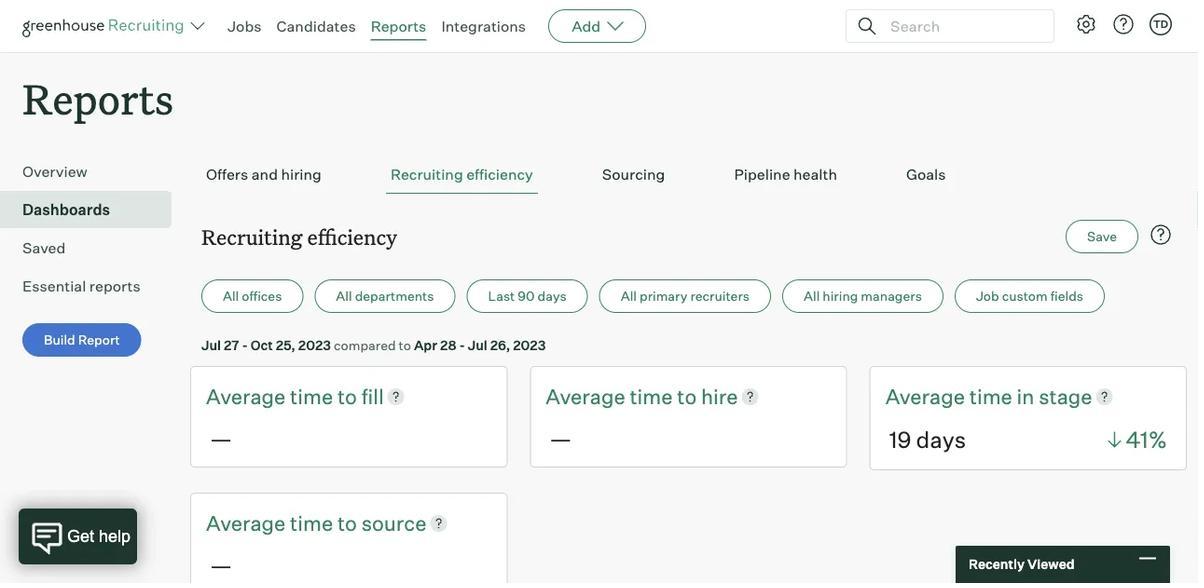 Task type: locate. For each thing, give the bounding box(es) containing it.
hiring left managers at right
[[823, 288, 859, 305]]

jul left 26,
[[468, 337, 488, 354]]

1 all from the left
[[223, 288, 239, 305]]

health
[[794, 165, 838, 184]]

to for hire
[[677, 384, 697, 410]]

1 horizontal spatial 2023
[[513, 337, 546, 354]]

1 horizontal spatial days
[[917, 426, 966, 454]]

hiring
[[281, 165, 322, 184], [823, 288, 859, 305]]

pipeline health
[[735, 165, 838, 184]]

- right 27
[[242, 337, 248, 354]]

all primary recruiters
[[621, 288, 750, 305]]

0 vertical spatial hiring
[[281, 165, 322, 184]]

all left managers at right
[[804, 288, 820, 305]]

time down 25,
[[290, 384, 333, 410]]

4 all from the left
[[804, 288, 820, 305]]

to
[[399, 337, 411, 354], [338, 384, 357, 410], [677, 384, 697, 410], [338, 511, 357, 536]]

managers
[[861, 288, 922, 305]]

all left primary
[[621, 288, 637, 305]]

time link left source link
[[290, 509, 338, 538]]

sourcing button
[[598, 156, 670, 194]]

— for source
[[210, 552, 232, 580]]

1 horizontal spatial recruiting
[[391, 165, 463, 184]]

time for hire
[[630, 384, 673, 410]]

faq image
[[1150, 224, 1173, 246]]

time for fill
[[290, 384, 333, 410]]

recruiting efficiency
[[391, 165, 533, 184], [201, 223, 397, 251]]

days
[[538, 288, 567, 305], [917, 426, 966, 454]]

average for hire
[[546, 384, 626, 410]]

25,
[[276, 337, 296, 354]]

reports
[[371, 17, 427, 35], [22, 71, 174, 126]]

jul left 27
[[201, 337, 221, 354]]

3 all from the left
[[621, 288, 637, 305]]

to left apr
[[399, 337, 411, 354]]

days right 90
[[538, 288, 567, 305]]

candidates link
[[277, 17, 356, 35]]

all departments
[[336, 288, 434, 305]]

— for hire
[[550, 425, 572, 453]]

and
[[252, 165, 278, 184]]

all left the offices
[[223, 288, 239, 305]]

job custom fields
[[977, 288, 1084, 305]]

0 horizontal spatial hiring
[[281, 165, 322, 184]]

to for fill
[[338, 384, 357, 410]]

0 horizontal spatial -
[[242, 337, 248, 354]]

0 horizontal spatial 2023
[[298, 337, 331, 354]]

all for all departments
[[336, 288, 352, 305]]

average link for hire
[[546, 383, 630, 411]]

integrations
[[442, 17, 526, 35]]

hire
[[701, 384, 738, 410]]

time left hire
[[630, 384, 673, 410]]

pipeline
[[735, 165, 791, 184]]

time left the 'source'
[[290, 511, 333, 536]]

jul 27 - oct 25, 2023 compared to apr 28 - jul 26, 2023
[[201, 337, 546, 354]]

hire link
[[701, 383, 738, 411]]

1 vertical spatial reports
[[22, 71, 174, 126]]

1 horizontal spatial reports
[[371, 17, 427, 35]]

recently viewed
[[969, 557, 1075, 573]]

2 all from the left
[[336, 288, 352, 305]]

2023 right 25,
[[298, 337, 331, 354]]

to link for fill
[[338, 383, 362, 411]]

0 vertical spatial efficiency
[[467, 165, 533, 184]]

to link for source
[[338, 509, 362, 538]]

1 jul from the left
[[201, 337, 221, 354]]

essential
[[22, 277, 86, 296]]

to left hire
[[677, 384, 697, 410]]

days right 19
[[917, 426, 966, 454]]

average link
[[206, 383, 290, 411], [546, 383, 630, 411], [886, 383, 970, 411], [206, 509, 290, 538]]

average time to for source
[[206, 511, 362, 536]]

average for fill
[[206, 384, 286, 410]]

integrations link
[[442, 17, 526, 35]]

add
[[572, 17, 601, 35]]

apr
[[414, 337, 438, 354]]

reports right candidates link
[[371, 17, 427, 35]]

compared
[[334, 337, 396, 354]]

0 horizontal spatial recruiting
[[201, 223, 303, 251]]

1 horizontal spatial hiring
[[823, 288, 859, 305]]

all departments button
[[315, 280, 456, 314]]

26,
[[490, 337, 510, 354]]

1 2023 from the left
[[298, 337, 331, 354]]

goals button
[[902, 156, 951, 194]]

recruiting efficiency inside button
[[391, 165, 533, 184]]

1 horizontal spatial -
[[459, 337, 465, 354]]

to link for hire
[[677, 383, 701, 411]]

all for all hiring managers
[[804, 288, 820, 305]]

time link for fill
[[290, 383, 338, 411]]

average for stage
[[886, 384, 965, 410]]

jul
[[201, 337, 221, 354], [468, 337, 488, 354]]

2 - from the left
[[459, 337, 465, 354]]

to link
[[338, 383, 362, 411], [677, 383, 701, 411], [338, 509, 362, 538]]

to left fill
[[338, 384, 357, 410]]

all for all primary recruiters
[[621, 288, 637, 305]]

0 vertical spatial recruiting efficiency
[[391, 165, 533, 184]]

all hiring managers
[[804, 288, 922, 305]]

reports link
[[371, 17, 427, 35]]

last 90 days button
[[467, 280, 588, 314]]

0 vertical spatial days
[[538, 288, 567, 305]]

0 horizontal spatial jul
[[201, 337, 221, 354]]

— for fill
[[210, 425, 232, 453]]

19
[[890, 426, 912, 454]]

average
[[206, 384, 286, 410], [546, 384, 626, 410], [886, 384, 965, 410], [206, 511, 286, 536]]

recruiting
[[391, 165, 463, 184], [201, 223, 303, 251]]

time left in at the bottom right of the page
[[970, 384, 1013, 410]]

recruiting efficiency button
[[386, 156, 538, 194]]

all
[[223, 288, 239, 305], [336, 288, 352, 305], [621, 288, 637, 305], [804, 288, 820, 305]]

1 horizontal spatial efficiency
[[467, 165, 533, 184]]

1 vertical spatial efficiency
[[307, 223, 397, 251]]

hiring inside tab list
[[281, 165, 322, 184]]

average time to for hire
[[546, 384, 701, 410]]

0 horizontal spatial days
[[538, 288, 567, 305]]

—
[[210, 425, 232, 453], [550, 425, 572, 453], [210, 552, 232, 580]]

-
[[242, 337, 248, 354], [459, 337, 465, 354]]

1 horizontal spatial jul
[[468, 337, 488, 354]]

save
[[1088, 229, 1118, 245]]

source
[[362, 511, 427, 536]]

configure image
[[1076, 13, 1098, 35]]

90
[[518, 288, 535, 305]]

2023
[[298, 337, 331, 354], [513, 337, 546, 354]]

2023 right 26,
[[513, 337, 546, 354]]

1 vertical spatial recruiting efficiency
[[201, 223, 397, 251]]

average link for source
[[206, 509, 290, 538]]

jobs
[[228, 17, 262, 35]]

efficiency
[[467, 165, 533, 184], [307, 223, 397, 251]]

to left the 'source'
[[338, 511, 357, 536]]

tab list
[[201, 156, 1176, 194]]

primary
[[640, 288, 688, 305]]

time link
[[290, 383, 338, 411], [630, 383, 677, 411], [970, 383, 1017, 411], [290, 509, 338, 538]]

fill link
[[362, 383, 384, 411]]

reports down greenhouse recruiting image
[[22, 71, 174, 126]]

19 days
[[890, 426, 966, 454]]

time
[[290, 384, 333, 410], [630, 384, 673, 410], [970, 384, 1013, 410], [290, 511, 333, 536]]

hiring right and
[[281, 165, 322, 184]]

stage link
[[1039, 383, 1093, 411]]

time link left stage link
[[970, 383, 1017, 411]]

time link down 25,
[[290, 383, 338, 411]]

- right 28
[[459, 337, 465, 354]]

overview link
[[22, 161, 164, 183]]

all left departments
[[336, 288, 352, 305]]

average link for stage
[[886, 383, 970, 411]]

0 vertical spatial recruiting
[[391, 165, 463, 184]]

time link left hire link
[[630, 383, 677, 411]]

average time to
[[206, 384, 362, 410], [546, 384, 701, 410], [206, 511, 362, 536]]



Task type: vqa. For each thing, say whether or not it's contained in the screenshot.
the 'Baker'
no



Task type: describe. For each thing, give the bounding box(es) containing it.
fields
[[1051, 288, 1084, 305]]

job custom fields button
[[955, 280, 1105, 314]]

days inside button
[[538, 288, 567, 305]]

tab list containing offers and hiring
[[201, 156, 1176, 194]]

custom
[[1002, 288, 1048, 305]]

recruiters
[[691, 288, 750, 305]]

td
[[1154, 18, 1169, 30]]

time link for stage
[[970, 383, 1017, 411]]

in
[[1017, 384, 1035, 410]]

build report button
[[22, 324, 142, 357]]

build report
[[44, 332, 120, 349]]

essential reports link
[[22, 275, 164, 298]]

0 vertical spatial reports
[[371, 17, 427, 35]]

1 vertical spatial hiring
[[823, 288, 859, 305]]

stage
[[1039, 384, 1093, 410]]

1 - from the left
[[242, 337, 248, 354]]

offices
[[242, 288, 282, 305]]

jobs link
[[228, 17, 262, 35]]

time link for hire
[[630, 383, 677, 411]]

overview
[[22, 162, 88, 181]]

last 90 days
[[488, 288, 567, 305]]

goals
[[907, 165, 946, 184]]

average for source
[[206, 511, 286, 536]]

dashboards link
[[22, 199, 164, 221]]

27
[[224, 337, 239, 354]]

0 horizontal spatial efficiency
[[307, 223, 397, 251]]

Search text field
[[886, 13, 1037, 40]]

td button
[[1150, 13, 1173, 35]]

2 jul from the left
[[468, 337, 488, 354]]

to for source
[[338, 511, 357, 536]]

all offices
[[223, 288, 282, 305]]

departments
[[355, 288, 434, 305]]

build
[[44, 332, 75, 349]]

offers and hiring button
[[201, 156, 326, 194]]

time for source
[[290, 511, 333, 536]]

dashboards
[[22, 201, 110, 219]]

fill
[[362, 384, 384, 410]]

all primary recruiters button
[[600, 280, 771, 314]]

all for all offices
[[223, 288, 239, 305]]

add button
[[549, 9, 647, 43]]

efficiency inside button
[[467, 165, 533, 184]]

source link
[[362, 509, 427, 538]]

average time to for fill
[[206, 384, 362, 410]]

28
[[440, 337, 457, 354]]

2 2023 from the left
[[513, 337, 546, 354]]

save button
[[1066, 220, 1139, 254]]

saved
[[22, 239, 66, 258]]

offers and hiring
[[206, 165, 322, 184]]

1 vertical spatial days
[[917, 426, 966, 454]]

all offices button
[[201, 280, 304, 314]]

all hiring managers button
[[783, 280, 944, 314]]

0 horizontal spatial reports
[[22, 71, 174, 126]]

sourcing
[[602, 165, 665, 184]]

greenhouse recruiting image
[[22, 15, 190, 37]]

recently
[[969, 557, 1025, 573]]

average time in
[[886, 384, 1039, 410]]

41%
[[1126, 426, 1168, 454]]

pipeline health button
[[730, 156, 842, 194]]

recruiting inside button
[[391, 165, 463, 184]]

viewed
[[1028, 557, 1075, 573]]

candidates
[[277, 17, 356, 35]]

essential reports
[[22, 277, 141, 296]]

in link
[[1017, 383, 1039, 411]]

td button
[[1146, 9, 1176, 39]]

1 vertical spatial recruiting
[[201, 223, 303, 251]]

report
[[78, 332, 120, 349]]

offers
[[206, 165, 248, 184]]

average link for fill
[[206, 383, 290, 411]]

time link for source
[[290, 509, 338, 538]]

reports
[[89, 277, 141, 296]]

job
[[977, 288, 1000, 305]]

time for stage
[[970, 384, 1013, 410]]

last
[[488, 288, 515, 305]]

oct
[[251, 337, 273, 354]]

saved link
[[22, 237, 164, 260]]



